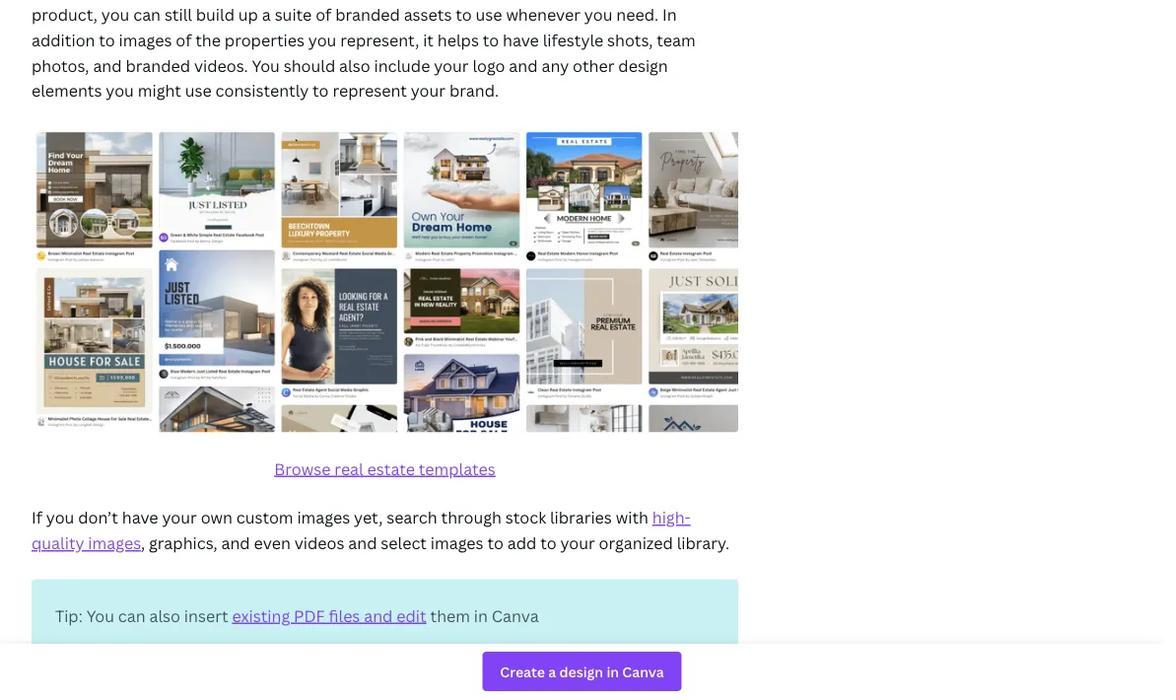 Task type: describe. For each thing, give the bounding box(es) containing it.
search
[[387, 507, 438, 528]]

estate
[[367, 458, 415, 479]]

insert
[[184, 605, 228, 626]]

high- quality images link
[[32, 507, 691, 554]]

custom
[[236, 507, 293, 528]]

to inside the in canva's brand kit feature, you can create folders to organize your assets by category or
[[420, 678, 436, 699]]

even inside in real estate, beautiful visuals are everything. fortunately, even with a limited budget or product, you can still build up a suite of branded assets to use whenever you need. in addition to images of the properties you represent, it helps to have lifestyle shots, team photos, and branded videos. you should also include your logo and any other design elements you might use consistently to represent your brand.
[[479, 0, 516, 0]]

need.
[[617, 4, 659, 25]]

represent,
[[340, 29, 419, 51]]

videos.
[[194, 55, 248, 76]]

1 vertical spatial a
[[262, 4, 271, 25]]

, graphics, and even videos and select images to add to your organized library.
[[141, 532, 730, 554]]

represent
[[333, 80, 407, 101]]

you left 'might'
[[106, 80, 134, 101]]

graphics,
[[149, 532, 218, 554]]

you down the limited
[[585, 4, 613, 25]]

your down the helps at the top of the page
[[434, 55, 469, 76]]

in for category
[[32, 678, 46, 699]]

still
[[165, 4, 192, 25]]

select
[[381, 532, 427, 554]]

visuals
[[210, 0, 262, 0]]

include
[[374, 55, 430, 76]]

or inside in real estate, beautiful visuals are everything. fortunately, even with a limited budget or product, you can still build up a suite of branded assets to use whenever you need. in addition to images of the properties you represent, it helps to have lifestyle shots, team photos, and branded videos. you should also include your logo and any other design elements you might use consistently to represent your brand.
[[684, 0, 700, 0]]

0 horizontal spatial branded
[[126, 55, 190, 76]]

images inside high- quality images
[[88, 532, 141, 554]]

feature,
[[184, 678, 243, 699]]

are
[[266, 0, 291, 0]]

stock
[[506, 507, 546, 528]]

the
[[195, 29, 221, 51]]

to down estate,
[[99, 29, 115, 51]]

canva's
[[50, 678, 108, 699]]

them
[[430, 605, 470, 626]]

consistently
[[216, 80, 309, 101]]

library.
[[677, 532, 730, 554]]

any
[[542, 55, 569, 76]]

should
[[284, 55, 336, 76]]

0 vertical spatial a
[[556, 0, 565, 0]]

folders
[[362, 678, 416, 699]]

templates
[[419, 458, 496, 479]]

and left edit on the bottom
[[364, 605, 393, 626]]

0 horizontal spatial even
[[254, 532, 291, 554]]

estate,
[[83, 0, 134, 0]]

and right photos,
[[93, 55, 122, 76]]

limited
[[569, 0, 622, 0]]

logo
[[473, 55, 505, 76]]

product,
[[32, 4, 98, 25]]

browse real estate templates
[[274, 458, 496, 479]]

by
[[599, 678, 617, 699]]

yet,
[[354, 507, 383, 528]]

shots,
[[608, 29, 653, 51]]

helps
[[438, 29, 479, 51]]

1 vertical spatial can
[[118, 605, 146, 626]]

1 vertical spatial you
[[86, 605, 114, 626]]

in for product,
[[32, 0, 46, 0]]

tip: you can also insert existing pdf files and edit them in canva
[[55, 605, 539, 626]]

quality
[[32, 532, 84, 554]]

or inside the in canva's brand kit feature, you can create folders to organize your assets by category or
[[692, 678, 708, 699]]

you down estate,
[[101, 4, 130, 25]]

your inside the in canva's brand kit feature, you can create folders to organize your assets by category or
[[508, 678, 543, 699]]

files
[[329, 605, 360, 626]]

if you don't have your own custom images yet, search through stock libraries with
[[32, 507, 653, 528]]

canva
[[492, 605, 539, 626]]

your down libraries
[[561, 532, 595, 554]]

existing pdf files and edit link
[[232, 605, 427, 626]]

edit
[[397, 605, 427, 626]]

beautiful
[[138, 0, 207, 0]]

organize
[[440, 678, 504, 699]]

images up videos
[[297, 507, 350, 528]]

browse
[[274, 458, 331, 479]]

to up the helps at the top of the page
[[456, 4, 472, 25]]

category
[[621, 678, 688, 699]]

existing
[[232, 605, 290, 626]]

with inside in real estate, beautiful visuals are everything. fortunately, even with a limited budget or product, you can still build up a suite of branded assets to use whenever you need. in addition to images of the properties you represent, it helps to have lifestyle shots, team photos, and branded videos. you should also include your logo and any other design elements you might use consistently to represent your brand.
[[520, 0, 553, 0]]

properties
[[225, 29, 305, 51]]

your up graphics,
[[162, 507, 197, 528]]

you right if
[[46, 507, 74, 528]]

brand
[[112, 678, 157, 699]]



Task type: locate. For each thing, give the bounding box(es) containing it.
1 vertical spatial assets
[[547, 678, 595, 699]]

0 vertical spatial have
[[503, 29, 539, 51]]

suite
[[275, 4, 312, 25]]

0 vertical spatial you
[[252, 55, 280, 76]]

with
[[520, 0, 553, 0], [616, 507, 649, 528]]

a up whenever
[[556, 0, 565, 0]]

0 horizontal spatial real
[[50, 0, 79, 0]]

0 vertical spatial in
[[32, 0, 46, 0]]

1 vertical spatial or
[[692, 678, 708, 699]]

own
[[201, 507, 233, 528]]

up
[[239, 4, 258, 25]]

of down everything.
[[316, 4, 332, 25]]

your down include
[[411, 80, 446, 101]]

in
[[474, 605, 488, 626]]

addition
[[32, 29, 95, 51]]

0 horizontal spatial you
[[86, 605, 114, 626]]

kit
[[161, 678, 180, 699]]

add
[[508, 532, 537, 554]]

don't
[[78, 507, 118, 528]]

tip:
[[55, 605, 83, 626]]

assets inside the in canva's brand kit feature, you can create folders to organize your assets by category or
[[547, 678, 595, 699]]

0 horizontal spatial use
[[185, 80, 212, 101]]

0 vertical spatial can
[[133, 4, 161, 25]]

with up "organized"
[[616, 507, 649, 528]]

0 horizontal spatial assets
[[404, 4, 452, 25]]

also left insert at the bottom left of page
[[149, 605, 180, 626]]

pdf
[[294, 605, 325, 626]]

1 horizontal spatial a
[[556, 0, 565, 0]]

1 horizontal spatial also
[[339, 55, 370, 76]]

1 vertical spatial of
[[176, 29, 192, 51]]

in inside the in canva's brand kit feature, you can create folders to organize your assets by category or
[[32, 678, 46, 699]]

you right feature,
[[247, 678, 275, 699]]

1 horizontal spatial of
[[316, 4, 332, 25]]

images down don't
[[88, 532, 141, 554]]

use
[[476, 4, 502, 25], [185, 80, 212, 101]]

and down yet,
[[348, 532, 377, 554]]

everything.
[[294, 0, 380, 0]]

can
[[133, 4, 161, 25], [118, 605, 146, 626], [279, 678, 306, 699]]

or
[[684, 0, 700, 0], [692, 678, 708, 699]]

branded
[[335, 4, 400, 25], [126, 55, 190, 76]]

0 horizontal spatial have
[[122, 507, 158, 528]]

2 vertical spatial in
[[32, 678, 46, 699]]

0 vertical spatial of
[[316, 4, 332, 25]]

use down videos.
[[185, 80, 212, 101]]

1 horizontal spatial you
[[252, 55, 280, 76]]

real for in
[[50, 0, 79, 0]]

can inside the in canva's brand kit feature, you can create folders to organize your assets by category or
[[279, 678, 306, 699]]

assets left "by"
[[547, 678, 595, 699]]

browse real estate templates link
[[274, 458, 496, 479]]

images down through
[[431, 532, 484, 554]]

real up product,
[[50, 0, 79, 0]]

your
[[434, 55, 469, 76], [411, 80, 446, 101], [162, 507, 197, 528], [561, 532, 595, 554], [508, 678, 543, 699]]

assets
[[404, 4, 452, 25], [547, 678, 595, 699]]

in up product,
[[32, 0, 46, 0]]

through
[[441, 507, 502, 528]]

0 vertical spatial even
[[479, 0, 516, 0]]

also up represent
[[339, 55, 370, 76]]

organized
[[599, 532, 673, 554]]

in
[[32, 0, 46, 0], [663, 4, 677, 25], [32, 678, 46, 699]]

1 vertical spatial also
[[149, 605, 180, 626]]

0 vertical spatial assets
[[404, 4, 452, 25]]

can left create
[[279, 678, 306, 699]]

images
[[119, 29, 172, 51], [297, 507, 350, 528], [88, 532, 141, 554], [431, 532, 484, 554]]

of left the
[[176, 29, 192, 51]]

and down own
[[221, 532, 250, 554]]

a
[[556, 0, 565, 0], [262, 4, 271, 25]]

0 vertical spatial or
[[684, 0, 700, 0]]

even down custom
[[254, 532, 291, 554]]

with up whenever
[[520, 0, 553, 0]]

to down should
[[313, 80, 329, 101]]

1 horizontal spatial branded
[[335, 4, 400, 25]]

to left "add"
[[488, 532, 504, 554]]

to right "add"
[[541, 532, 557, 554]]

can inside in real estate, beautiful visuals are everything. fortunately, even with a limited budget or product, you can still build up a suite of branded assets to use whenever you need. in addition to images of the properties you represent, it helps to have lifestyle shots, team photos, and branded videos. you should also include your logo and any other design elements you might use consistently to represent your brand.
[[133, 4, 161, 25]]

whenever
[[506, 4, 581, 25]]

in real estate, beautiful visuals are everything. fortunately, even with a limited budget or product, you can still build up a suite of branded assets to use whenever you need. in addition to images of the properties you represent, it helps to have lifestyle shots, team photos, and branded videos. you should also include your logo and any other design elements you might use consistently to represent your brand.
[[32, 0, 700, 101]]

0 horizontal spatial with
[[520, 0, 553, 0]]

or right budget
[[684, 0, 700, 0]]

of
[[316, 4, 332, 25], [176, 29, 192, 51]]

might
[[138, 80, 181, 101]]

to up logo
[[483, 29, 499, 51]]

real
[[50, 0, 79, 0], [335, 458, 364, 479]]

a right up
[[262, 4, 271, 25]]

branded up represent,
[[335, 4, 400, 25]]

0 vertical spatial with
[[520, 0, 553, 0]]

real for browse
[[335, 458, 364, 479]]

0 vertical spatial also
[[339, 55, 370, 76]]

design
[[619, 55, 668, 76]]

team
[[657, 29, 696, 51]]

your right organize
[[508, 678, 543, 699]]

brand.
[[450, 80, 499, 101]]

high-
[[653, 507, 691, 528]]

images down still
[[119, 29, 172, 51]]

assets inside in real estate, beautiful visuals are everything. fortunately, even with a limited budget or product, you can still build up a suite of branded assets to use whenever you need. in addition to images of the properties you represent, it helps to have lifestyle shots, team photos, and branded videos. you should also include your logo and any other design elements you might use consistently to represent your brand.
[[404, 4, 452, 25]]

in canva's brand kit feature, you can create folders to organize your assets by category or
[[32, 678, 708, 699]]

you inside in real estate, beautiful visuals are everything. fortunately, even with a limited budget or product, you can still build up a suite of branded assets to use whenever you need. in addition to images of the properties you represent, it helps to have lifestyle shots, team photos, and branded videos. you should also include your logo and any other design elements you might use consistently to represent your brand.
[[252, 55, 280, 76]]

real inside in real estate, beautiful visuals are everything. fortunately, even with a limited budget or product, you can still build up a suite of branded assets to use whenever you need. in addition to images of the properties you represent, it helps to have lifestyle shots, team photos, and branded videos. you should also include your logo and any other design elements you might use consistently to represent your brand.
[[50, 0, 79, 0]]

assets down fortunately,
[[404, 4, 452, 25]]

lifestyle
[[543, 29, 604, 51]]

have inside in real estate, beautiful visuals are everything. fortunately, even with a limited budget or product, you can still build up a suite of branded assets to use whenever you need. in addition to images of the properties you represent, it helps to have lifestyle shots, team photos, and branded videos. you should also include your logo and any other design elements you might use consistently to represent your brand.
[[503, 29, 539, 51]]

1 vertical spatial use
[[185, 80, 212, 101]]

if
[[32, 507, 42, 528]]

1 vertical spatial with
[[616, 507, 649, 528]]

use up the helps at the top of the page
[[476, 4, 502, 25]]

have up ,
[[122, 507, 158, 528]]

real left estate
[[335, 458, 364, 479]]

can right tip:
[[118, 605, 146, 626]]

0 vertical spatial real
[[50, 0, 79, 0]]

also inside in real estate, beautiful visuals are everything. fortunately, even with a limited budget or product, you can still build up a suite of branded assets to use whenever you need. in addition to images of the properties you represent, it helps to have lifestyle shots, team photos, and branded videos. you should also include your logo and any other design elements you might use consistently to represent your brand.
[[339, 55, 370, 76]]

other
[[573, 55, 615, 76]]

or right category
[[692, 678, 708, 699]]

1 vertical spatial in
[[663, 4, 677, 25]]

,
[[141, 532, 145, 554]]

1 horizontal spatial real
[[335, 458, 364, 479]]

0 vertical spatial use
[[476, 4, 502, 25]]

you down properties
[[252, 55, 280, 76]]

and
[[93, 55, 122, 76], [509, 55, 538, 76], [221, 532, 250, 554], [348, 532, 377, 554], [364, 605, 393, 626]]

libraries
[[550, 507, 612, 528]]

images inside in real estate, beautiful visuals are everything. fortunately, even with a limited budget or product, you can still build up a suite of branded assets to use whenever you need. in addition to images of the properties you represent, it helps to have lifestyle shots, team photos, and branded videos. you should also include your logo and any other design elements you might use consistently to represent your brand.
[[119, 29, 172, 51]]

also
[[339, 55, 370, 76], [149, 605, 180, 626]]

to
[[456, 4, 472, 25], [99, 29, 115, 51], [483, 29, 499, 51], [313, 80, 329, 101], [488, 532, 504, 554], [541, 532, 557, 554], [420, 678, 436, 699]]

high- quality images
[[32, 507, 691, 554]]

1 horizontal spatial with
[[616, 507, 649, 528]]

1 horizontal spatial use
[[476, 4, 502, 25]]

fortunately,
[[384, 0, 476, 0]]

1 horizontal spatial assets
[[547, 678, 595, 699]]

1 vertical spatial real
[[335, 458, 364, 479]]

in left canva's at the left of page
[[32, 678, 46, 699]]

elements
[[32, 80, 102, 101]]

create
[[310, 678, 359, 699]]

even
[[479, 0, 516, 0], [254, 532, 291, 554]]

you
[[101, 4, 130, 25], [585, 4, 613, 25], [309, 29, 337, 51], [106, 80, 134, 101], [46, 507, 74, 528], [247, 678, 275, 699]]

even up whenever
[[479, 0, 516, 0]]

have
[[503, 29, 539, 51], [122, 507, 158, 528]]

to right folders
[[420, 678, 436, 699]]

0 horizontal spatial also
[[149, 605, 180, 626]]

0 horizontal spatial a
[[262, 4, 271, 25]]

build
[[196, 4, 235, 25]]

2 vertical spatial can
[[279, 678, 306, 699]]

you
[[252, 55, 280, 76], [86, 605, 114, 626]]

branded up 'might'
[[126, 55, 190, 76]]

0 vertical spatial branded
[[335, 4, 400, 25]]

it
[[423, 29, 434, 51]]

1 vertical spatial branded
[[126, 55, 190, 76]]

and left any at the left
[[509, 55, 538, 76]]

have down whenever
[[503, 29, 539, 51]]

photos,
[[32, 55, 89, 76]]

you right tip:
[[86, 605, 114, 626]]

videos
[[295, 532, 345, 554]]

can down beautiful
[[133, 4, 161, 25]]

you inside the in canva's brand kit feature, you can create folders to organize your assets by category or
[[247, 678, 275, 699]]

1 vertical spatial even
[[254, 532, 291, 554]]

1 horizontal spatial have
[[503, 29, 539, 51]]

1 horizontal spatial even
[[479, 0, 516, 0]]

1 vertical spatial have
[[122, 507, 158, 528]]

budget
[[626, 0, 680, 0]]

in down budget
[[663, 4, 677, 25]]

you up should
[[309, 29, 337, 51]]

0 horizontal spatial of
[[176, 29, 192, 51]]



Task type: vqa. For each thing, say whether or not it's contained in the screenshot.
videos
yes



